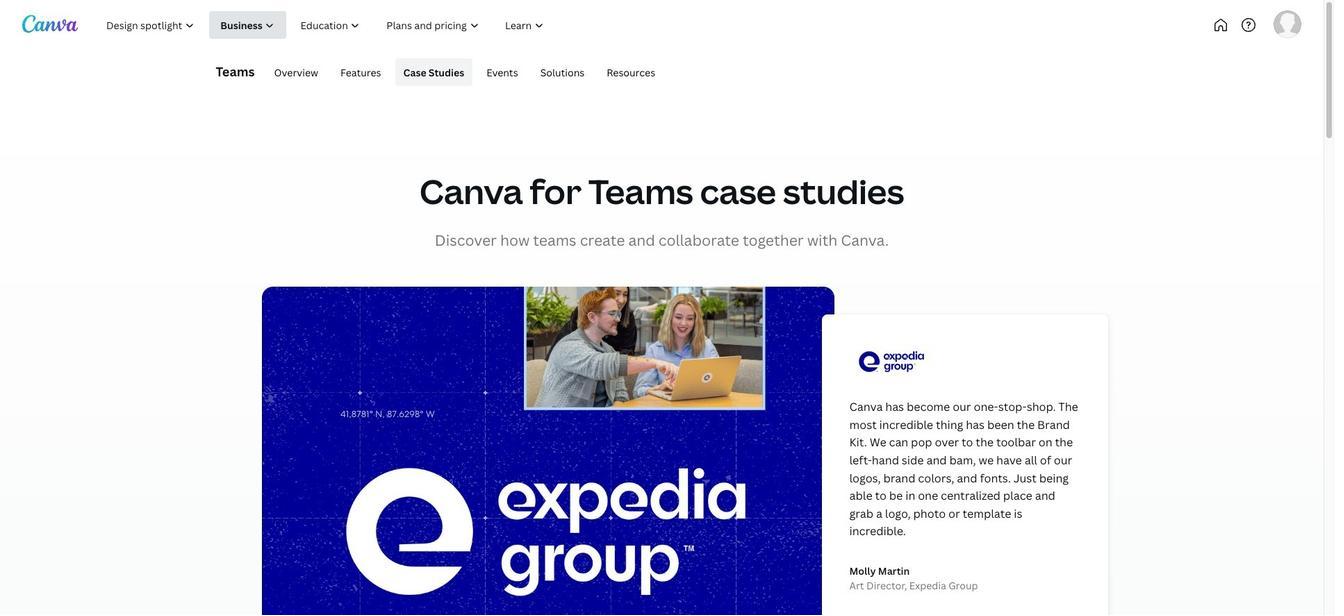 Task type: describe. For each thing, give the bounding box(es) containing it.
top level navigation element
[[95, 11, 603, 39]]



Task type: locate. For each thing, give the bounding box(es) containing it.
menu bar
[[260, 58, 664, 86]]



Task type: vqa. For each thing, say whether or not it's contained in the screenshot.
Menu Bar
yes



